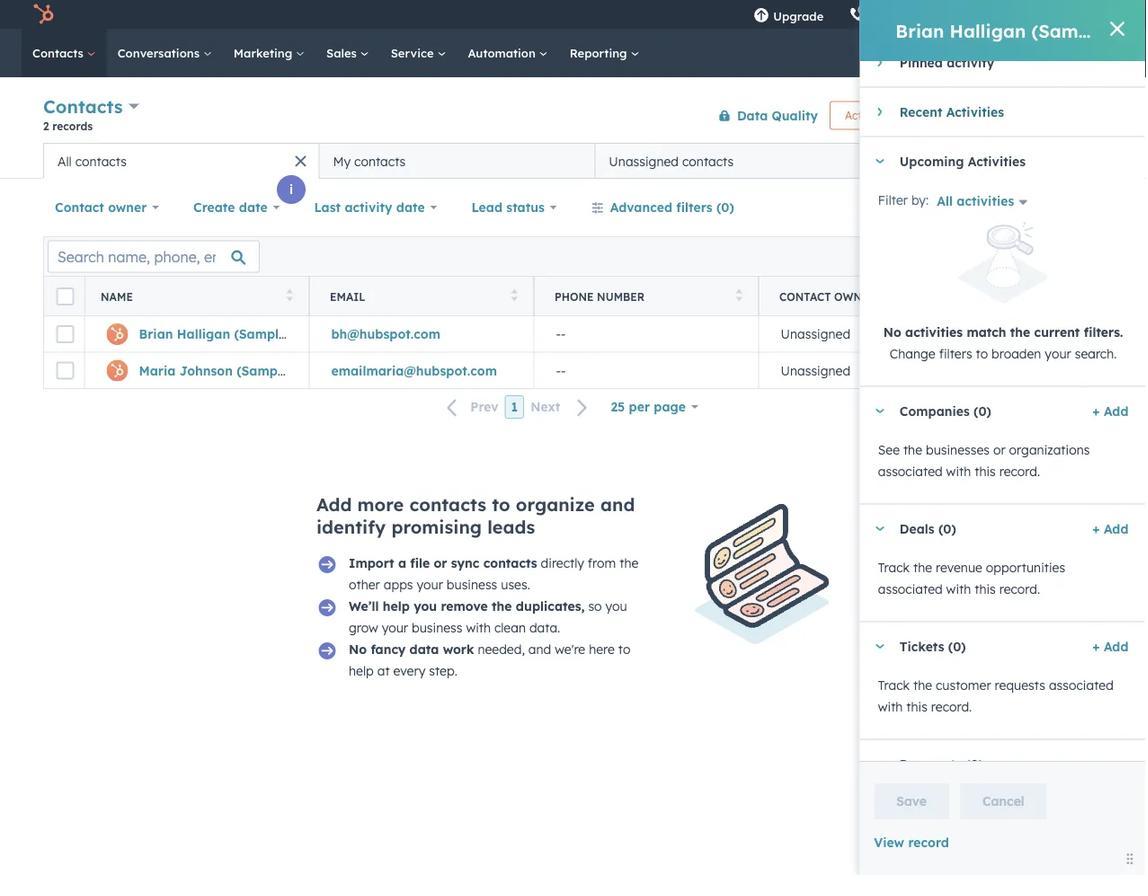 Task type: vqa. For each thing, say whether or not it's contained in the screenshot.
per
yes



Task type: describe. For each thing, give the bounding box(es) containing it.
settings image
[[955, 8, 971, 24]]

no activities match the current filters. change filters to broaden your search.
[[883, 324, 1123, 361]]

bh@hubspot.com button
[[309, 316, 534, 352]]

help button
[[917, 0, 948, 29]]

with for so you grow your business with clean data.
[[466, 620, 491, 636]]

help inside needed, and we're here to help at every step.
[[349, 664, 374, 679]]

add for see the businesses or organizations associated with this record.
[[1104, 403, 1128, 419]]

remove
[[441, 599, 488, 615]]

status
[[506, 200, 545, 215]]

pagination navigation
[[436, 395, 599, 419]]

halligan for brian halligan (sample con
[[950, 19, 1026, 42]]

deals (0)
[[899, 521, 956, 537]]

search button
[[1100, 38, 1130, 68]]

emailmaria@hubspot.com button
[[309, 352, 534, 388]]

(0) for tickets (0)
[[948, 639, 966, 655]]

directly from the other apps your business uses.
[[349, 556, 639, 593]]

pinned
[[899, 54, 943, 70]]

caret image for recent activities
[[877, 106, 882, 117]]

change
[[889, 346, 935, 361]]

contacts for my contacts
[[354, 153, 406, 169]]

payments
[[899, 757, 962, 772]]

more
[[357, 494, 404, 516]]

+ add for see the businesses or organizations associated with this record.
[[1092, 403, 1128, 419]]

work
[[443, 642, 474, 658]]

quality
[[772, 107, 818, 123]]

broaden
[[991, 346, 1041, 361]]

1
[[511, 399, 518, 415]]

associated for deals (0)
[[878, 581, 942, 597]]

unassigned button for bh@hubspot.com
[[759, 316, 984, 352]]

so
[[588, 599, 602, 615]]

contact owner button
[[43, 190, 171, 226]]

payments (0) button
[[860, 740, 1121, 789]]

1 horizontal spatial contact owner
[[780, 290, 877, 303]]

i for i button to the left
[[289, 182, 293, 197]]

1 horizontal spatial help
[[383, 599, 410, 615]]

needed, and we're here to help at every step.
[[349, 642, 631, 679]]

1 press to sort. image from the left
[[286, 289, 293, 302]]

maria johnson (sample contact) link
[[139, 363, 347, 379]]

unassigned for bh@hubspot.com
[[781, 326, 851, 342]]

this inside see the businesses or organizations associated with this record.
[[974, 463, 996, 479]]

a
[[398, 556, 406, 571]]

brian halligan (sample con
[[896, 19, 1146, 42]]

advanced filters (0) button
[[580, 190, 746, 226]]

add inside add more contacts to organize and identify promising leads
[[316, 494, 352, 516]]

payments (0)
[[899, 757, 983, 772]]

recent activities
[[899, 104, 1004, 120]]

contacts inside popup button
[[43, 95, 123, 118]]

contacts banner
[[43, 92, 1103, 143]]

menu containing johnsmith
[[741, 0, 1125, 29]]

contacts up uses.
[[483, 556, 537, 571]]

phone number
[[555, 290, 645, 303]]

to inside no activities match the current filters. change filters to broaden your search.
[[976, 346, 988, 361]]

see
[[878, 442, 900, 458]]

see the businesses or organizations associated with this record.
[[878, 442, 1090, 479]]

help image
[[925, 8, 941, 24]]

-- down phone
[[556, 326, 566, 342]]

reporting
[[570, 45, 631, 60]]

data
[[737, 107, 768, 123]]

upcoming activities
[[899, 153, 1026, 169]]

maria johnson (sample contact)
[[139, 363, 347, 379]]

Search HubSpot search field
[[894, 38, 1114, 68]]

+ add button for track the customer requests associated with this record.
[[1092, 636, 1128, 658]]

view record
[[874, 835, 949, 851]]

records
[[52, 119, 93, 133]]

(sample for brian halligan (sample con
[[1032, 19, 1106, 42]]

(0) for companies (0)
[[973, 403, 991, 419]]

page
[[654, 399, 686, 415]]

hubspot link
[[22, 4, 67, 25]]

email
[[330, 290, 366, 303]]

associated inside see the businesses or organizations associated with this record.
[[878, 463, 942, 479]]

primary company column header
[[984, 277, 1146, 316]]

edit
[[1022, 250, 1042, 263]]

you inside so you grow your business with clean data.
[[606, 599, 627, 615]]

identify
[[316, 516, 386, 539]]

associated for tickets (0)
[[1049, 677, 1113, 693]]

this for deals (0)
[[974, 581, 996, 597]]

create
[[193, 200, 235, 215]]

add for track the revenue opportunities associated with this record.
[[1104, 521, 1128, 537]]

john smith image
[[1023, 6, 1039, 22]]

import button
[[920, 101, 986, 130]]

with for track the customer requests associated with this record.
[[878, 699, 903, 715]]

contacts inside add more contacts to organize and identify promising leads
[[409, 494, 486, 516]]

+ add button for track the revenue opportunities associated with this record.
[[1092, 518, 1128, 540]]

leads
[[488, 516, 535, 539]]

the inside see the businesses or organizations associated with this record.
[[903, 442, 922, 458]]

tickets
[[899, 639, 944, 655]]

contact) for emailmaria@hubspot.com
[[292, 363, 347, 379]]

filter by:
[[878, 192, 928, 207]]

my
[[333, 153, 351, 169]]

sync
[[451, 556, 480, 571]]

+ add for track the customer requests associated with this record.
[[1092, 639, 1128, 654]]

filter
[[878, 192, 908, 207]]

caret image for tickets (0)
[[874, 645, 885, 649]]

the inside track the revenue opportunities associated with this record.
[[913, 560, 932, 575]]

0 horizontal spatial i button
[[277, 175, 306, 204]]

my contacts
[[333, 153, 406, 169]]

record. for tickets (0)
[[931, 699, 972, 715]]

upgrade
[[773, 9, 824, 23]]

activity for last
[[345, 200, 392, 215]]

edit columns
[[1022, 250, 1087, 263]]

per
[[629, 399, 650, 415]]

uses.
[[501, 577, 530, 593]]

this for tickets (0)
[[906, 699, 927, 715]]

contacts for unassigned contacts
[[682, 153, 734, 169]]

so you grow your business with clean data.
[[349, 599, 627, 636]]

actions
[[845, 109, 883, 122]]

recent
[[899, 104, 942, 120]]

1 you from the left
[[414, 599, 437, 615]]

companies (0) button
[[860, 387, 1085, 436]]

+ for track the customer requests associated with this record.
[[1092, 639, 1100, 654]]

unassigned button for emailmaria@hubspot.com
[[759, 352, 984, 388]]

here
[[589, 642, 615, 658]]

hubspot image
[[32, 4, 54, 25]]

deals
[[899, 521, 934, 537]]

pinned activity
[[899, 54, 994, 70]]

all for all activities
[[937, 193, 953, 209]]

sales
[[326, 45, 360, 60]]

-- button for bh@hubspot.com
[[534, 316, 759, 352]]

activities for upcoming activities
[[968, 153, 1026, 169]]

1 horizontal spatial contact
[[780, 290, 831, 303]]

current
[[1034, 324, 1080, 340]]

import a file or sync contacts
[[349, 556, 537, 571]]

notifications image
[[985, 8, 1001, 24]]

all activities button
[[936, 193, 1035, 209]]

brian halligan (sample contact)
[[139, 326, 344, 342]]

customer
[[936, 677, 991, 693]]

1 press to sort. element from the left
[[286, 289, 293, 304]]

every
[[393, 664, 426, 679]]

export
[[954, 250, 988, 263]]

contact) for bh@hubspot.com
[[290, 326, 344, 342]]

edit columns button
[[1010, 245, 1099, 268]]

johnson
[[180, 363, 233, 379]]

apps
[[384, 577, 413, 593]]

track the customer requests associated with this record.
[[878, 677, 1113, 715]]

or for organizations
[[993, 442, 1005, 458]]

cancel
[[983, 794, 1025, 810]]

+ add button for see the businesses or organizations associated with this record.
[[1092, 400, 1128, 422]]

automation link
[[457, 29, 559, 77]]

calling icon image
[[849, 7, 865, 23]]

deals (0) button
[[860, 505, 1085, 553]]

tickets (0)
[[899, 639, 966, 655]]

25 per page button
[[599, 389, 710, 425]]



Task type: locate. For each thing, give the bounding box(es) containing it.
(0) down unassigned contacts button
[[717, 200, 734, 215]]

organize
[[516, 494, 595, 516]]

all for all contacts
[[58, 153, 72, 169]]

data quality
[[737, 107, 818, 123]]

2 + add button from the top
[[1092, 518, 1128, 540]]

with inside track the customer requests associated with this record.
[[878, 699, 903, 715]]

activity inside popup button
[[345, 200, 392, 215]]

record. inside see the businesses or organizations associated with this record.
[[999, 463, 1040, 479]]

unassigned
[[609, 153, 679, 169], [781, 326, 851, 342], [781, 363, 851, 379]]

business inside so you grow your business with clean data.
[[412, 620, 463, 636]]

all contacts
[[58, 153, 127, 169]]

the right from
[[620, 556, 639, 571]]

track
[[878, 560, 909, 575], [878, 677, 909, 693]]

1 horizontal spatial i
[[918, 122, 922, 138]]

2 unassigned button from the top
[[759, 352, 984, 388]]

track for track the customer requests associated with this record.
[[878, 677, 909, 693]]

1 vertical spatial owner
[[834, 290, 877, 303]]

activities for no
[[905, 324, 963, 340]]

1 horizontal spatial import
[[935, 109, 971, 122]]

track inside track the customer requests associated with this record.
[[878, 677, 909, 693]]

1 horizontal spatial filters
[[939, 346, 972, 361]]

activities up (3/5)
[[946, 104, 1004, 120]]

0 horizontal spatial your
[[382, 620, 408, 636]]

0 vertical spatial i button
[[905, 116, 934, 145]]

0 horizontal spatial filters
[[676, 200, 713, 215]]

unassigned inside button
[[609, 153, 679, 169]]

all right by: on the top right
[[937, 193, 953, 209]]

phone
[[555, 290, 594, 303]]

0 horizontal spatial press to sort. image
[[286, 289, 293, 302]]

press to sort. element
[[286, 289, 293, 304], [511, 289, 518, 304], [736, 289, 743, 304]]

caret image left deals in the right of the page
[[874, 527, 885, 531]]

2 -- button from the top
[[534, 352, 759, 388]]

this down revenue
[[974, 581, 996, 597]]

view
[[874, 835, 905, 851]]

caret image up see
[[874, 409, 885, 414]]

johnsmith button
[[1012, 0, 1123, 29]]

to left the organize
[[492, 494, 510, 516]]

1 horizontal spatial owner
[[834, 290, 877, 303]]

data.
[[529, 620, 560, 636]]

0 horizontal spatial and
[[529, 642, 551, 658]]

with inside track the revenue opportunities associated with this record.
[[946, 581, 971, 597]]

0 vertical spatial (sample
[[1032, 19, 1106, 42]]

0 horizontal spatial or
[[434, 556, 447, 571]]

caret image left tickets
[[874, 645, 885, 649]]

0 vertical spatial + add button
[[1092, 400, 1128, 422]]

caret image inside tickets (0) dropdown button
[[874, 645, 885, 649]]

associated inside track the revenue opportunities associated with this record.
[[878, 581, 942, 597]]

and down "data."
[[529, 642, 551, 658]]

contact inside popup button
[[55, 200, 104, 215]]

1 vertical spatial activity
[[345, 200, 392, 215]]

1 date from the left
[[239, 200, 268, 215]]

or right the 'businesses' in the right bottom of the page
[[993, 442, 1005, 458]]

1 vertical spatial track
[[878, 677, 909, 693]]

advanced filters (0)
[[610, 200, 734, 215]]

0 vertical spatial contact owner
[[55, 200, 147, 215]]

2 track from the top
[[878, 677, 909, 693]]

2 vertical spatial + add
[[1092, 639, 1128, 654]]

1 + add from the top
[[1092, 403, 1128, 419]]

add view (3/5)
[[910, 153, 1002, 169]]

or inside see the businesses or organizations associated with this record.
[[993, 442, 1005, 458]]

this inside track the revenue opportunities associated with this record.
[[974, 581, 996, 597]]

or right file
[[434, 556, 447, 571]]

to down match
[[976, 346, 988, 361]]

0 vertical spatial activities
[[956, 193, 1014, 209]]

caret image inside pinned activity dropdown button
[[877, 57, 882, 68]]

activity for pinned
[[946, 54, 994, 70]]

record. down customer
[[931, 699, 972, 715]]

0 vertical spatial business
[[447, 577, 497, 593]]

+ for see the businesses or organizations associated with this record.
[[1092, 403, 1100, 419]]

1 vertical spatial brian
[[139, 326, 173, 342]]

track the revenue opportunities associated with this record.
[[878, 560, 1065, 597]]

no
[[883, 324, 901, 340], [349, 642, 367, 658]]

contacts up advanced filters (0) on the right top of page
[[682, 153, 734, 169]]

your down current
[[1045, 346, 1071, 361]]

-- down broaden
[[1006, 363, 1016, 379]]

with down we'll help you remove the duplicates,
[[466, 620, 491, 636]]

2 you from the left
[[606, 599, 627, 615]]

0 horizontal spatial import
[[349, 556, 394, 571]]

no for no fancy data work
[[349, 642, 367, 658]]

0 vertical spatial brian
[[896, 19, 944, 42]]

(sample left 'close' icon
[[1032, 19, 1106, 42]]

3 + add from the top
[[1092, 639, 1128, 654]]

0 vertical spatial caret image
[[877, 106, 882, 117]]

1 horizontal spatial no
[[883, 324, 901, 340]]

import inside button
[[935, 109, 971, 122]]

number
[[597, 290, 645, 303]]

conversations
[[118, 45, 203, 60]]

0 horizontal spatial activity
[[345, 200, 392, 215]]

track down deals in the right of the page
[[878, 560, 909, 575]]

1 vertical spatial business
[[412, 620, 463, 636]]

activities inside dropdown button
[[946, 104, 1004, 120]]

2 horizontal spatial press to sort. element
[[736, 289, 743, 304]]

record. for deals (0)
[[999, 581, 1040, 597]]

to
[[976, 346, 988, 361], [492, 494, 510, 516], [618, 642, 631, 658]]

1 vertical spatial i button
[[277, 175, 306, 204]]

associated inside track the customer requests associated with this record.
[[1049, 677, 1113, 693]]

activities inside no activities match the current filters. change filters to broaden your search.
[[905, 324, 963, 340]]

alert containing no activities match the current filters.
[[878, 221, 1128, 365]]

with
[[946, 463, 971, 479], [946, 581, 971, 597], [466, 620, 491, 636], [878, 699, 903, 715]]

1 vertical spatial this
[[974, 581, 996, 597]]

date right create
[[239, 200, 268, 215]]

contacts up import a file or sync contacts
[[409, 494, 486, 516]]

you right so
[[606, 599, 627, 615]]

create date button
[[182, 190, 292, 226]]

menu
[[741, 0, 1125, 29]]

caret image left pinned
[[877, 57, 882, 68]]

0 horizontal spatial help
[[349, 664, 374, 679]]

import up view
[[935, 109, 971, 122]]

activities for recent activities
[[946, 104, 1004, 120]]

primary company
[[1004, 290, 1113, 303]]

business up we'll help you remove the duplicates,
[[447, 577, 497, 593]]

1 horizontal spatial your
[[417, 577, 443, 593]]

filters
[[676, 200, 713, 215], [939, 346, 972, 361]]

from
[[588, 556, 616, 571]]

your down file
[[417, 577, 443, 593]]

1 horizontal spatial press to sort. image
[[511, 289, 518, 302]]

2 horizontal spatial press to sort. image
[[736, 289, 743, 302]]

filters down unassigned contacts
[[676, 200, 713, 215]]

the up broaden
[[1010, 324, 1030, 340]]

0 vertical spatial contact
[[55, 200, 104, 215]]

the inside no activities match the current filters. change filters to broaden your search.
[[1010, 324, 1030, 340]]

1 horizontal spatial i button
[[905, 116, 934, 145]]

business up data
[[412, 620, 463, 636]]

the left revenue
[[913, 560, 932, 575]]

1 vertical spatial halligan
[[177, 326, 230, 342]]

search.
[[1075, 346, 1117, 361]]

caret image
[[877, 106, 882, 117], [874, 527, 885, 531]]

caret image for upcoming activities
[[874, 159, 885, 163]]

date
[[239, 200, 268, 215], [396, 200, 425, 215]]

activities up change
[[905, 324, 963, 340]]

caret image inside companies (0) dropdown button
[[874, 409, 885, 414]]

activity
[[946, 54, 994, 70], [345, 200, 392, 215]]

contacts
[[75, 153, 127, 169], [354, 153, 406, 169], [682, 153, 734, 169], [409, 494, 486, 516], [483, 556, 537, 571]]

press to sort. image
[[286, 289, 293, 302], [511, 289, 518, 302], [736, 289, 743, 302]]

(0) for deals (0)
[[938, 521, 956, 537]]

associated down revenue
[[878, 581, 942, 597]]

your inside directly from the other apps your business uses.
[[417, 577, 443, 593]]

brian for brian halligan (sample contact)
[[139, 326, 173, 342]]

import for import a file or sync contacts
[[349, 556, 394, 571]]

caret image inside the upcoming activities dropdown button
[[874, 159, 885, 163]]

your inside so you grow your business with clean data.
[[382, 620, 408, 636]]

0 vertical spatial track
[[878, 560, 909, 575]]

brian up pinned
[[896, 19, 944, 42]]

(0) right "payments"
[[966, 757, 983, 772]]

0 horizontal spatial to
[[492, 494, 510, 516]]

no inside no activities match the current filters. change filters to broaden your search.
[[883, 324, 901, 340]]

marketing
[[234, 45, 296, 60]]

1 vertical spatial filters
[[939, 346, 972, 361]]

(0) inside button
[[717, 200, 734, 215]]

press to sort. element for phone number
[[736, 289, 743, 304]]

-- up 'next' button
[[556, 363, 566, 379]]

0 vertical spatial all
[[58, 153, 72, 169]]

with for track the revenue opportunities associated with this record.
[[946, 581, 971, 597]]

0 vertical spatial this
[[974, 463, 996, 479]]

+ add for track the revenue opportunities associated with this record.
[[1092, 521, 1128, 537]]

2 vertical spatial this
[[906, 699, 927, 715]]

halligan for brian halligan (sample contact)
[[177, 326, 230, 342]]

filters inside button
[[676, 200, 713, 215]]

the inside track the customer requests associated with this record.
[[913, 677, 932, 693]]

0 vertical spatial + add
[[1092, 403, 1128, 419]]

file
[[410, 556, 430, 571]]

caret image for pinned activity
[[877, 57, 882, 68]]

1 vertical spatial contacts
[[43, 95, 123, 118]]

upgrade image
[[754, 8, 770, 24]]

caret image inside deals (0) dropdown button
[[874, 527, 885, 531]]

contacts up 'records'
[[43, 95, 123, 118]]

2 + add from the top
[[1092, 521, 1128, 537]]

alert
[[878, 221, 1128, 365]]

track down tickets
[[878, 677, 909, 693]]

1 vertical spatial activities
[[905, 324, 963, 340]]

(sample down brian halligan (sample contact)
[[237, 363, 289, 379]]

record. inside track the revenue opportunities associated with this record.
[[999, 581, 1040, 597]]

we'll
[[349, 599, 379, 615]]

(sample up maria johnson (sample contact)
[[234, 326, 286, 342]]

i for rightmost i button
[[918, 122, 922, 138]]

next
[[531, 399, 560, 415]]

2 vertical spatial + add button
[[1092, 636, 1128, 658]]

i button up upcoming
[[905, 116, 934, 145]]

prev
[[470, 399, 499, 415]]

2 press to sort. element from the left
[[511, 289, 518, 304]]

business
[[447, 577, 497, 593], [412, 620, 463, 636]]

this down the 'businesses' in the right bottom of the page
[[974, 463, 996, 479]]

activity right last
[[345, 200, 392, 215]]

1 vertical spatial help
[[349, 664, 374, 679]]

caret image up filter at top right
[[874, 159, 885, 163]]

1 horizontal spatial brian
[[896, 19, 944, 42]]

1 vertical spatial +
[[1092, 521, 1100, 537]]

1 horizontal spatial to
[[618, 642, 631, 658]]

track inside track the revenue opportunities associated with this record.
[[878, 560, 909, 575]]

0 vertical spatial to
[[976, 346, 988, 361]]

automation
[[468, 45, 539, 60]]

close image
[[1110, 22, 1125, 36]]

0 horizontal spatial no
[[349, 642, 367, 658]]

import up other at bottom left
[[349, 556, 394, 571]]

and up from
[[601, 494, 635, 516]]

2 vertical spatial your
[[382, 620, 408, 636]]

1 vertical spatial contact
[[780, 290, 831, 303]]

(3/5)
[[971, 153, 1002, 169]]

contacts down the hubspot link
[[32, 45, 87, 60]]

marketing link
[[223, 29, 316, 77]]

with down the 'businesses' in the right bottom of the page
[[946, 463, 971, 479]]

1 vertical spatial unassigned
[[781, 326, 851, 342]]

emailmaria@hubspot.com
[[331, 363, 497, 379]]

and inside add more contacts to organize and identify promising leads
[[601, 494, 635, 516]]

record. inside track the customer requests associated with this record.
[[931, 699, 972, 715]]

reporting link
[[559, 29, 650, 77]]

with inside see the businesses or organizations associated with this record.
[[946, 463, 971, 479]]

1 + add button from the top
[[1092, 400, 1128, 422]]

caret image for companies (0)
[[874, 409, 885, 414]]

0 horizontal spatial contact
[[55, 200, 104, 215]]

(0) right deals in the right of the page
[[938, 521, 956, 537]]

+ add
[[1092, 403, 1128, 419], [1092, 521, 1128, 537], [1092, 639, 1128, 654]]

associated down see
[[878, 463, 942, 479]]

activities up all activities popup button
[[968, 153, 1026, 169]]

contact) down bh@hubspot.com link
[[292, 363, 347, 379]]

0 horizontal spatial press to sort. element
[[286, 289, 293, 304]]

recent activities button
[[860, 87, 1128, 136]]

date down my contacts
[[396, 200, 425, 215]]

contact)
[[290, 326, 344, 342], [292, 363, 347, 379]]

your inside no activities match the current filters. change filters to broaden your search.
[[1045, 346, 1071, 361]]

2 + from the top
[[1092, 521, 1100, 537]]

2 horizontal spatial to
[[976, 346, 988, 361]]

0 vertical spatial associated
[[878, 463, 942, 479]]

1 vertical spatial to
[[492, 494, 510, 516]]

step.
[[429, 664, 458, 679]]

last
[[314, 200, 341, 215]]

activities
[[946, 104, 1004, 120], [968, 153, 1026, 169]]

track for track the revenue opportunities associated with this record.
[[878, 560, 909, 575]]

contacts inside button
[[354, 153, 406, 169]]

0 vertical spatial and
[[601, 494, 635, 516]]

3 + from the top
[[1092, 639, 1100, 654]]

(0) for payments (0)
[[966, 757, 983, 772]]

owner inside the contact owner popup button
[[108, 200, 147, 215]]

brian up maria
[[139, 326, 173, 342]]

or for sync
[[434, 556, 447, 571]]

0 vertical spatial owner
[[108, 200, 147, 215]]

0 vertical spatial help
[[383, 599, 410, 615]]

your
[[1045, 346, 1071, 361], [417, 577, 443, 593], [382, 620, 408, 636]]

activities for all
[[956, 193, 1014, 209]]

activity inside dropdown button
[[946, 54, 994, 70]]

0 vertical spatial +
[[1092, 403, 1100, 419]]

to inside add more contacts to organize and identify promising leads
[[492, 494, 510, 516]]

2 vertical spatial unassigned
[[781, 363, 851, 379]]

0 horizontal spatial you
[[414, 599, 437, 615]]

at
[[377, 664, 390, 679]]

record. down the opportunities
[[999, 581, 1040, 597]]

brian for brian halligan (sample con
[[896, 19, 944, 42]]

companies
[[899, 403, 970, 419]]

we're
[[555, 642, 586, 658]]

search image
[[1109, 47, 1121, 59]]

the right see
[[903, 442, 922, 458]]

associated right the 'requests'
[[1049, 677, 1113, 693]]

contacts for all contacts
[[75, 153, 127, 169]]

1 horizontal spatial and
[[601, 494, 635, 516]]

2
[[43, 119, 49, 133]]

with down revenue
[[946, 581, 971, 597]]

fancy
[[371, 642, 406, 658]]

lead status button
[[460, 190, 569, 226]]

filters inside no activities match the current filters. change filters to broaden your search.
[[939, 346, 972, 361]]

this inside track the customer requests associated with this record.
[[906, 699, 927, 715]]

(sample for brian halligan (sample contact)
[[234, 326, 286, 342]]

+ for track the revenue opportunities associated with this record.
[[1092, 521, 1100, 537]]

activities down (3/5)
[[956, 193, 1014, 209]]

2 horizontal spatial your
[[1045, 346, 1071, 361]]

upcoming activities button
[[860, 137, 1128, 185]]

caret image
[[877, 57, 882, 68], [874, 159, 885, 163], [874, 409, 885, 414], [874, 645, 885, 649]]

service link
[[380, 29, 457, 77]]

caret image for deals (0)
[[874, 527, 885, 531]]

25
[[611, 399, 625, 415]]

service
[[391, 45, 437, 60]]

1 vertical spatial contact)
[[292, 363, 347, 379]]

advanced
[[610, 200, 673, 215]]

1 vertical spatial i
[[289, 182, 293, 197]]

organizations
[[1009, 442, 1090, 458]]

2 press to sort. image from the left
[[511, 289, 518, 302]]

1 unassigned button from the top
[[759, 316, 984, 352]]

the up clean
[[492, 599, 512, 615]]

0 vertical spatial contacts
[[32, 45, 87, 60]]

0 vertical spatial your
[[1045, 346, 1071, 361]]

lead status
[[472, 200, 545, 215]]

contacts right my
[[354, 153, 406, 169]]

no up change
[[883, 324, 901, 340]]

0 vertical spatial halligan
[[950, 19, 1026, 42]]

name
[[101, 290, 133, 303]]

press to sort. image for email
[[511, 289, 518, 302]]

pinned activity button
[[860, 38, 1128, 87]]

press to sort. image for phone number
[[736, 289, 743, 302]]

opportunities
[[986, 560, 1065, 575]]

filters down match
[[939, 346, 972, 361]]

3 press to sort. element from the left
[[736, 289, 743, 304]]

to inside needed, and we're here to help at every step.
[[618, 642, 631, 658]]

0 horizontal spatial brian
[[139, 326, 173, 342]]

2 vertical spatial associated
[[1049, 677, 1113, 693]]

1 horizontal spatial all
[[937, 193, 953, 209]]

1 vertical spatial your
[[417, 577, 443, 593]]

-- button down number
[[534, 316, 759, 352]]

2 vertical spatial (sample
[[237, 363, 289, 379]]

no down grow
[[349, 642, 367, 658]]

tickets (0) button
[[860, 623, 1085, 671]]

caret image left recent
[[877, 106, 882, 117]]

0 vertical spatial activities
[[946, 104, 1004, 120]]

help down 'apps'
[[383, 599, 410, 615]]

the inside directly from the other apps your business uses.
[[620, 556, 639, 571]]

1 horizontal spatial or
[[993, 442, 1005, 458]]

(0)
[[717, 200, 734, 215], [973, 403, 991, 419], [938, 521, 956, 537], [948, 639, 966, 655], [966, 757, 983, 772]]

3 press to sort. image from the left
[[736, 289, 743, 302]]

i button left last
[[277, 175, 306, 204]]

business inside directly from the other apps your business uses.
[[447, 577, 497, 593]]

contact owner inside popup button
[[55, 200, 147, 215]]

Search name, phone, email addresses, or company search field
[[48, 241, 260, 273]]

-- button
[[534, 316, 759, 352], [534, 352, 759, 388]]

contacts down 'records'
[[75, 153, 127, 169]]

2 date from the left
[[396, 200, 425, 215]]

unassigned button
[[759, 316, 984, 352], [759, 352, 984, 388]]

add inside popup button
[[910, 153, 935, 169]]

record. down organizations
[[999, 463, 1040, 479]]

clean
[[495, 620, 526, 636]]

contact owner
[[55, 200, 147, 215], [780, 290, 877, 303]]

contact) down 'email'
[[290, 326, 344, 342]]

-- button for emailmaria@hubspot.com
[[534, 352, 759, 388]]

marketplaces image
[[887, 8, 903, 24]]

by:
[[911, 192, 928, 207]]

(0) right tickets
[[948, 639, 966, 655]]

to right here
[[618, 642, 631, 658]]

0 vertical spatial no
[[883, 324, 901, 340]]

-
[[556, 326, 561, 342], [561, 326, 566, 342], [1006, 326, 1011, 342], [1011, 326, 1016, 342], [556, 363, 561, 379], [561, 363, 566, 379], [1006, 363, 1011, 379], [1011, 363, 1016, 379]]

activities inside button
[[956, 193, 1014, 209]]

(0) up the 'businesses' in the right bottom of the page
[[973, 403, 991, 419]]

-- up broaden
[[1006, 326, 1016, 342]]

the down tickets
[[913, 677, 932, 693]]

no for no activities match the current filters. change filters to broaden your search.
[[883, 324, 901, 340]]

your up fancy
[[382, 620, 408, 636]]

3 + add button from the top
[[1092, 636, 1128, 658]]

1 horizontal spatial date
[[396, 200, 425, 215]]

1 horizontal spatial press to sort. element
[[511, 289, 518, 304]]

view
[[938, 153, 967, 169]]

prev button
[[436, 396, 505, 419]]

0 horizontal spatial owner
[[108, 200, 147, 215]]

unassigned for emailmaria@hubspot.com
[[781, 363, 851, 379]]

press to sort. element for email
[[511, 289, 518, 304]]

this up "payments"
[[906, 699, 927, 715]]

and inside needed, and we're here to help at every step.
[[529, 642, 551, 658]]

filters.
[[1084, 324, 1123, 340]]

0 vertical spatial filters
[[676, 200, 713, 215]]

add view (3/5) button
[[878, 143, 1025, 179]]

all down "2 records"
[[58, 153, 72, 169]]

0 horizontal spatial date
[[239, 200, 268, 215]]

2 records
[[43, 119, 93, 133]]

1 vertical spatial no
[[349, 642, 367, 658]]

caret image inside recent activities dropdown button
[[877, 106, 882, 117]]

-- button up 25 per page in the right of the page
[[534, 352, 759, 388]]

1 vertical spatial import
[[349, 556, 394, 571]]

next button
[[524, 396, 599, 419]]

view record link
[[874, 835, 949, 851]]

match
[[966, 324, 1006, 340]]

halligan
[[950, 19, 1026, 42], [177, 326, 230, 342]]

2 vertical spatial record.
[[931, 699, 972, 715]]

with inside so you grow your business with clean data.
[[466, 620, 491, 636]]

0 horizontal spatial halligan
[[177, 326, 230, 342]]

1 track from the top
[[878, 560, 909, 575]]

1 horizontal spatial you
[[606, 599, 627, 615]]

with down tickets
[[878, 699, 903, 715]]

1 vertical spatial or
[[434, 556, 447, 571]]

(sample for maria johnson (sample contact)
[[237, 363, 289, 379]]

1 horizontal spatial activity
[[946, 54, 994, 70]]

1 + from the top
[[1092, 403, 1100, 419]]

1 -- button from the top
[[534, 316, 759, 352]]

1 vertical spatial caret image
[[874, 527, 885, 531]]

add for track the customer requests associated with this record.
[[1104, 639, 1128, 654]]

save button
[[874, 784, 949, 820]]

import for import
[[935, 109, 971, 122]]

data
[[410, 642, 439, 658]]

activities inside dropdown button
[[968, 153, 1026, 169]]

contact
[[55, 200, 104, 215], [780, 290, 831, 303]]

help left at
[[349, 664, 374, 679]]

directly
[[541, 556, 584, 571]]

1 horizontal spatial halligan
[[950, 19, 1026, 42]]

1 vertical spatial all
[[937, 193, 953, 209]]

1 vertical spatial + add
[[1092, 521, 1128, 537]]

activity down settings icon at the top
[[946, 54, 994, 70]]

all inside popup button
[[937, 193, 953, 209]]

actions button
[[830, 101, 909, 130]]

you left the remove
[[414, 599, 437, 615]]

con
[[1111, 19, 1146, 42]]



